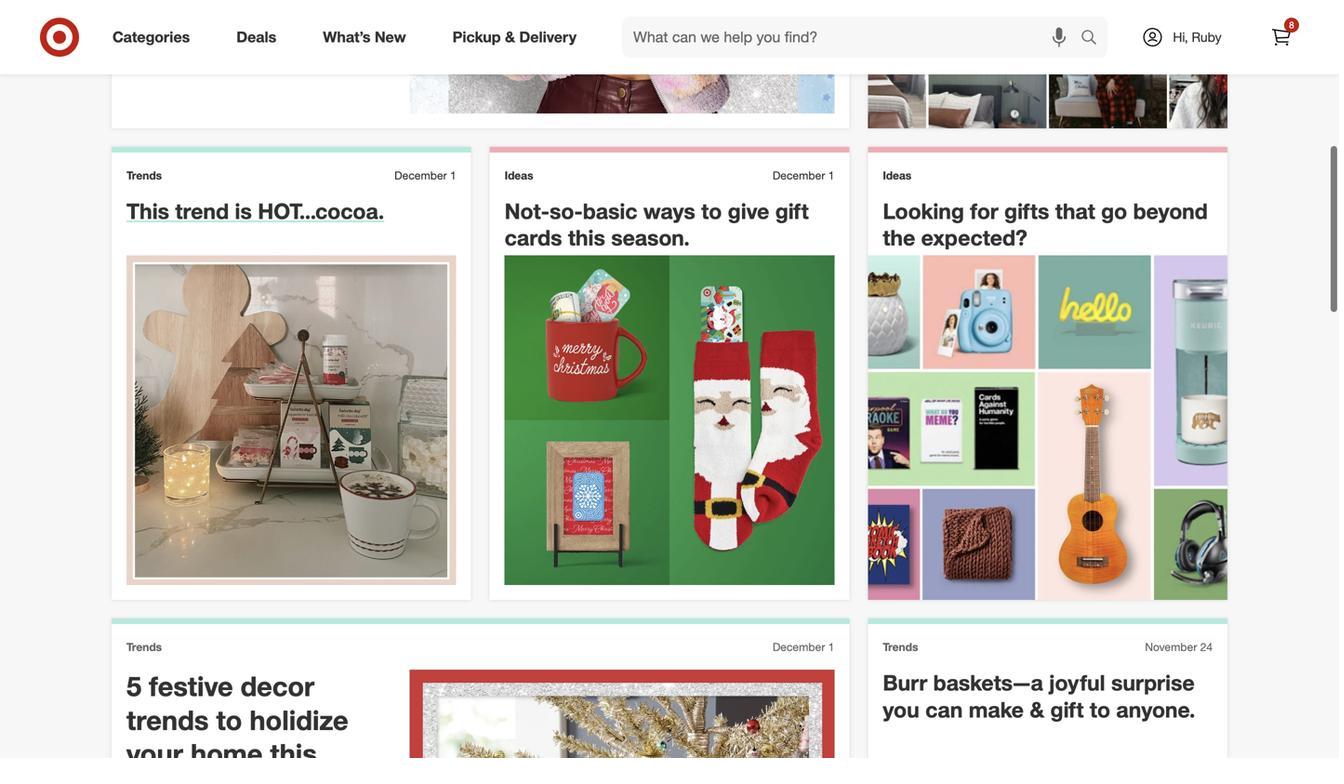 Task type: locate. For each thing, give the bounding box(es) containing it.
not-
[[505, 200, 550, 226]]

gift down the joyful
[[1051, 698, 1084, 725]]

to down the joyful
[[1090, 698, 1111, 725]]

your
[[126, 739, 183, 758]]

december
[[395, 170, 447, 184], [773, 170, 825, 184], [773, 642, 825, 656]]

you
[[883, 698, 920, 725]]

1 horizontal spatial to
[[701, 200, 722, 226]]

to left give
[[701, 200, 722, 226]]

to inside not-so-basic ways to give gift cards this season.
[[701, 200, 722, 226]]

go
[[1101, 200, 1127, 226]]

gift
[[775, 200, 809, 226], [1051, 698, 1084, 725]]

trends
[[126, 170, 162, 184], [126, 642, 162, 656], [883, 642, 918, 656]]

november
[[1145, 642, 1197, 656]]

&
[[505, 28, 515, 46], [1030, 698, 1045, 725]]

0 horizontal spatial gift
[[775, 200, 809, 226]]

to
[[701, 200, 722, 226], [1090, 698, 1111, 725], [216, 705, 242, 738]]

basic
[[583, 200, 638, 226]]

november 24
[[1145, 642, 1213, 656]]

1 for 5 festive decor trends to holidize your home th
[[828, 642, 835, 656]]

december for 5 festive decor trends to holidize your home th
[[773, 642, 825, 656]]

not-so-basic ways to give gift cards this season. image
[[505, 257, 835, 587]]

categories link
[[97, 17, 213, 58]]

0 vertical spatial &
[[505, 28, 515, 46]]

december 1 for not-so-basic ways to give gift cards this season.
[[773, 170, 835, 184]]

ideas
[[505, 170, 533, 184], [883, 170, 912, 184]]

looking for gifts that go beyond the expected?
[[883, 200, 1208, 253]]

burr
[[883, 672, 928, 698]]

1 horizontal spatial &
[[1030, 698, 1045, 725]]

trends up 5
[[126, 642, 162, 656]]

ways
[[644, 200, 696, 226]]

0 vertical spatial gift
[[775, 200, 809, 226]]

gift right give
[[775, 200, 809, 226]]

trends for this
[[126, 170, 162, 184]]

to inside 5 festive decor trends to holidize your home th
[[216, 705, 242, 738]]

trend
[[175, 200, 229, 226]]

1 vertical spatial &
[[1030, 698, 1045, 725]]

1
[[450, 170, 456, 184], [828, 170, 835, 184], [828, 642, 835, 656]]

december 1
[[395, 170, 456, 184], [773, 170, 835, 184], [773, 642, 835, 656]]

to for give
[[701, 200, 722, 226]]

5 festive decor trends to holidize your home this season. image
[[410, 672, 835, 758]]

this
[[126, 200, 169, 226]]

2 horizontal spatial to
[[1090, 698, 1111, 725]]

december 1 for 5 festive decor trends to holidize your home th
[[773, 642, 835, 656]]

for
[[970, 200, 999, 226]]

1 for not-so-basic ways to give gift cards this season.
[[828, 170, 835, 184]]

8
[[1289, 19, 1294, 31]]

0 horizontal spatial ideas
[[505, 170, 533, 184]]

to for holidize
[[216, 705, 242, 738]]

gift inside not-so-basic ways to give gift cards this season.
[[775, 200, 809, 226]]

1 horizontal spatial ideas
[[883, 170, 912, 184]]

trends
[[126, 705, 209, 738]]

hi,
[[1173, 29, 1188, 45]]

1 horizontal spatial gift
[[1051, 698, 1084, 725]]

this trend is hot...cocoa. image
[[126, 257, 456, 587]]

gift inside the 'burr baskets—a joyful surprise you can make & gift to anyone.'
[[1051, 698, 1084, 725]]

& right pickup
[[505, 28, 515, 46]]

ideas up not-
[[505, 170, 533, 184]]

1 vertical spatial gift
[[1051, 698, 1084, 725]]

trends up this
[[126, 170, 162, 184]]

collage of people showing off their #targetstyle image
[[868, 0, 1228, 130]]

what's new link
[[307, 17, 429, 58]]

to up home
[[216, 705, 242, 738]]

holiday hues you'll want in rotation all season long. image
[[410, 0, 835, 115]]

is
[[235, 200, 252, 226]]

& right make
[[1030, 698, 1045, 725]]

gifts
[[1005, 200, 1049, 226]]

trends up burr
[[883, 642, 918, 656]]

december 1 for this trend is hot...cocoa.
[[395, 170, 456, 184]]

ideas up looking
[[883, 170, 912, 184]]

home
[[191, 739, 263, 758]]

anyone.
[[1116, 698, 1196, 725]]

0 horizontal spatial to
[[216, 705, 242, 738]]



Task type: describe. For each thing, give the bounding box(es) containing it.
holidize
[[250, 705, 349, 738]]

& inside the 'burr baskets—a joyful surprise you can make & gift to anyone.'
[[1030, 698, 1045, 725]]

festive
[[149, 672, 233, 705]]

baskets—a
[[934, 672, 1043, 698]]

surprise
[[1111, 672, 1195, 698]]

new
[[375, 28, 406, 46]]

trends for 5
[[126, 642, 162, 656]]

make
[[969, 698, 1024, 725]]

looking
[[883, 200, 964, 226]]

not-so-basic ways to give gift cards this season.
[[505, 200, 809, 253]]

2 ideas from the left
[[883, 170, 912, 184]]

What can we help you find? suggestions appear below search field
[[622, 17, 1085, 58]]

give
[[728, 200, 770, 226]]

that
[[1055, 200, 1095, 226]]

what's
[[323, 28, 371, 46]]

search button
[[1072, 17, 1117, 61]]

cards
[[505, 227, 562, 253]]

this trend is hot...cocoa.
[[126, 200, 384, 226]]

24
[[1200, 642, 1213, 656]]

hot...cocoa.
[[258, 200, 384, 226]]

beyond
[[1133, 200, 1208, 226]]

expected?
[[921, 227, 1028, 253]]

categories
[[113, 28, 190, 46]]

can
[[926, 698, 963, 725]]

1 for this trend is hot...cocoa.
[[450, 170, 456, 184]]

to inside the 'burr baskets—a joyful surprise you can make & gift to anyone.'
[[1090, 698, 1111, 725]]

so-
[[550, 200, 583, 226]]

deals link
[[221, 17, 300, 58]]

collage of gift ideas image
[[868, 257, 1228, 602]]

what's new
[[323, 28, 406, 46]]

the
[[883, 227, 915, 253]]

5
[[126, 672, 141, 705]]

delivery
[[519, 28, 577, 46]]

hi, ruby
[[1173, 29, 1222, 45]]

pickup & delivery
[[453, 28, 577, 46]]

this
[[568, 227, 605, 253]]

joyful
[[1049, 672, 1106, 698]]

8 link
[[1261, 17, 1302, 58]]

season.
[[611, 227, 690, 253]]

pickup & delivery link
[[437, 17, 600, 58]]

ruby
[[1192, 29, 1222, 45]]

december for this trend is hot...cocoa.
[[395, 170, 447, 184]]

burr baskets—a joyful surprise you can make & gift to anyone.
[[883, 672, 1196, 725]]

deals
[[236, 28, 276, 46]]

december for not-so-basic ways to give gift cards this season.
[[773, 170, 825, 184]]

search
[[1072, 30, 1117, 48]]

pickup
[[453, 28, 501, 46]]

5 festive decor trends to holidize your home th
[[126, 672, 349, 758]]

1 ideas from the left
[[505, 170, 533, 184]]

decor
[[241, 672, 314, 705]]

0 horizontal spatial &
[[505, 28, 515, 46]]



Task type: vqa. For each thing, say whether or not it's contained in the screenshot.
leftmost gift
yes



